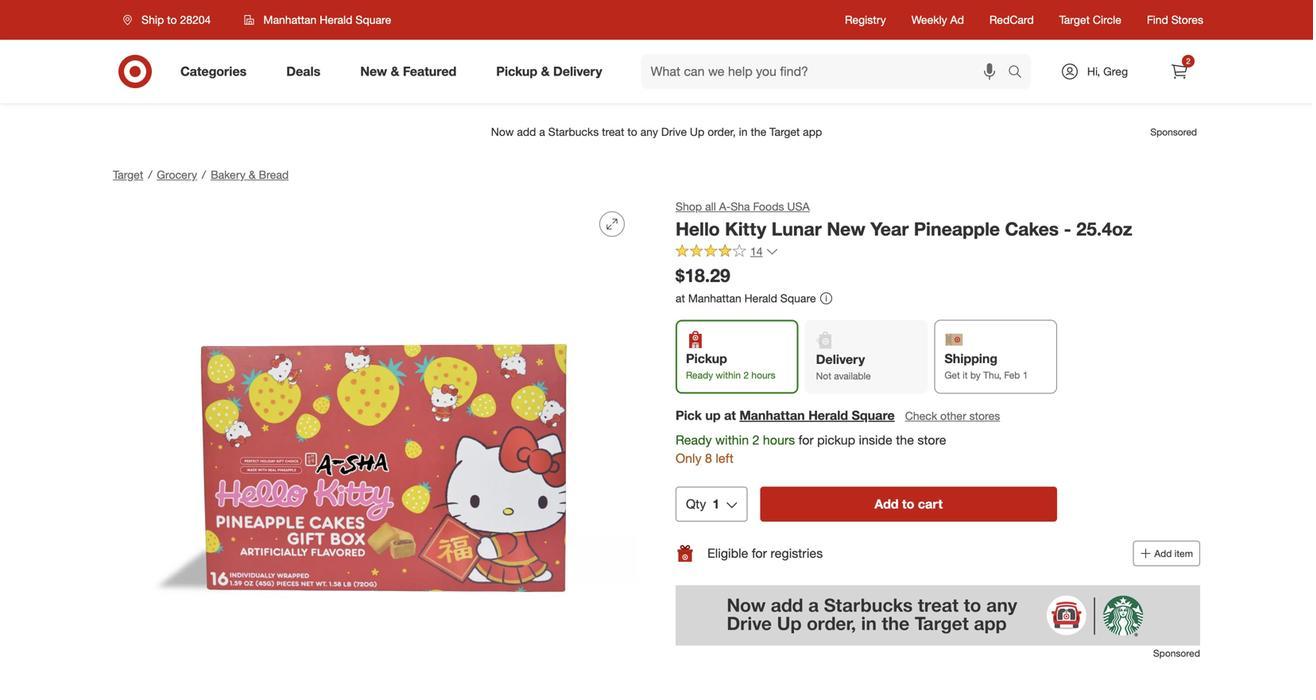 Task type: locate. For each thing, give the bounding box(es) containing it.
1 horizontal spatial target
[[1059, 13, 1090, 27]]

square up the new & featured
[[356, 13, 391, 27]]

bread
[[259, 168, 289, 182]]

find stores link
[[1147, 12, 1204, 28]]

2 horizontal spatial &
[[541, 64, 550, 79]]

grocery link
[[157, 168, 197, 182]]

manhattan up ready within 2 hours for pickup inside the store only 8 left
[[740, 408, 805, 423]]

square inside dropdown button
[[356, 13, 391, 27]]

-
[[1064, 218, 1071, 240]]

new
[[360, 64, 387, 79], [827, 218, 866, 240]]

redcard link
[[990, 12, 1034, 28]]

pickup inside pickup ready within 2 hours
[[686, 351, 727, 366]]

1 within from the top
[[716, 369, 741, 381]]

1 horizontal spatial 2
[[752, 433, 760, 448]]

a-
[[719, 200, 731, 213]]

at right the up
[[724, 408, 736, 423]]

stores
[[970, 409, 1000, 423]]

add for add item
[[1154, 548, 1172, 559]]

1 vertical spatial delivery
[[816, 352, 865, 367]]

ship to 28204 button
[[113, 6, 228, 34]]

foods
[[753, 200, 784, 213]]

0 vertical spatial advertisement element
[[100, 113, 1213, 151]]

0 vertical spatial add
[[875, 496, 899, 512]]

add to cart button
[[760, 487, 1057, 522]]

0 horizontal spatial to
[[167, 13, 177, 27]]

1 right 'qty'
[[713, 496, 720, 512]]

hi,
[[1087, 64, 1100, 78]]

pineapple
[[914, 218, 1000, 240]]

2 vertical spatial herald
[[809, 408, 848, 423]]

herald inside dropdown button
[[320, 13, 352, 27]]

to inside button
[[902, 496, 914, 512]]

0 horizontal spatial for
[[752, 546, 767, 561]]

0 vertical spatial for
[[799, 433, 814, 448]]

target for "target" link
[[113, 168, 143, 182]]

within inside pickup ready within 2 hours
[[716, 369, 741, 381]]

target left grocery
[[113, 168, 143, 182]]

1 vertical spatial within
[[715, 433, 749, 448]]

1 horizontal spatial new
[[827, 218, 866, 240]]

0 vertical spatial 1
[[1023, 369, 1028, 381]]

at down $18.29
[[676, 291, 685, 305]]

target left circle
[[1059, 13, 1090, 27]]

ready within 2 hours for pickup inside the store only 8 left
[[676, 433, 946, 466]]

1
[[1023, 369, 1028, 381], [713, 496, 720, 512]]

hours
[[752, 369, 776, 381], [763, 433, 795, 448]]

1 vertical spatial add
[[1154, 548, 1172, 559]]

0 vertical spatial to
[[167, 13, 177, 27]]

1 horizontal spatial add
[[1154, 548, 1172, 559]]

to
[[167, 13, 177, 27], [902, 496, 914, 512]]

ship to 28204
[[141, 13, 211, 27]]

check
[[905, 409, 937, 423]]

add to cart
[[875, 496, 943, 512]]

2 within from the top
[[715, 433, 749, 448]]

add for add to cart
[[875, 496, 899, 512]]

within
[[716, 369, 741, 381], [715, 433, 749, 448]]

0 vertical spatial within
[[716, 369, 741, 381]]

manhattan
[[263, 13, 317, 27], [688, 291, 741, 305], [740, 408, 805, 423]]

2 up the pick up at manhattan herald square on the right bottom of page
[[744, 369, 749, 381]]

1 vertical spatial 1
[[713, 496, 720, 512]]

bakery
[[211, 168, 246, 182]]

all
[[705, 200, 716, 213]]

categories link
[[167, 54, 266, 89]]

to right ship
[[167, 13, 177, 27]]

herald down "14"
[[745, 291, 777, 305]]

0 vertical spatial 2
[[1186, 56, 1191, 66]]

hours inside ready within 2 hours for pickup inside the store only 8 left
[[763, 433, 795, 448]]

weekly
[[912, 13, 947, 27]]

1 right feb
[[1023, 369, 1028, 381]]

add left the item
[[1154, 548, 1172, 559]]

add inside button
[[875, 496, 899, 512]]

ready
[[686, 369, 713, 381], [676, 433, 712, 448]]

2 horizontal spatial 2
[[1186, 56, 1191, 66]]

0 vertical spatial at
[[676, 291, 685, 305]]

2 vertical spatial square
[[852, 408, 895, 423]]

0 vertical spatial pickup
[[496, 64, 538, 79]]

featured
[[403, 64, 457, 79]]

1 vertical spatial new
[[827, 218, 866, 240]]

add left cart
[[875, 496, 899, 512]]

0 vertical spatial square
[[356, 13, 391, 27]]

herald up deals link
[[320, 13, 352, 27]]

1 vertical spatial 2
[[744, 369, 749, 381]]

2 inside ready within 2 hours for pickup inside the store only 8 left
[[752, 433, 760, 448]]

8
[[705, 451, 712, 466]]

0 vertical spatial ready
[[686, 369, 713, 381]]

pickup & delivery
[[496, 64, 602, 79]]

0 vertical spatial herald
[[320, 13, 352, 27]]

to for add
[[902, 496, 914, 512]]

1 vertical spatial square
[[780, 291, 816, 305]]

hours up the pick up at manhattan herald square on the right bottom of page
[[752, 369, 776, 381]]

2 horizontal spatial herald
[[809, 408, 848, 423]]

square up inside in the bottom right of the page
[[852, 408, 895, 423]]

available
[[834, 370, 871, 382]]

within up the up
[[716, 369, 741, 381]]

new left year
[[827, 218, 866, 240]]

1 horizontal spatial square
[[780, 291, 816, 305]]

herald
[[320, 13, 352, 27], [745, 291, 777, 305], [809, 408, 848, 423]]

greg
[[1103, 64, 1128, 78]]

1 horizontal spatial &
[[391, 64, 399, 79]]

ready up only
[[676, 433, 712, 448]]

registries
[[771, 546, 823, 561]]

1 horizontal spatial at
[[724, 408, 736, 423]]

0 horizontal spatial target
[[113, 168, 143, 182]]

0 horizontal spatial 1
[[713, 496, 720, 512]]

2 down the pick up at manhattan herald square on the right bottom of page
[[752, 433, 760, 448]]

1 horizontal spatial 1
[[1023, 369, 1028, 381]]

2 vertical spatial 2
[[752, 433, 760, 448]]

manhattan herald square button
[[740, 407, 895, 425]]

1 vertical spatial at
[[724, 408, 736, 423]]

& for new
[[391, 64, 399, 79]]

manhattan up the deals at the left
[[263, 13, 317, 27]]

registry link
[[845, 12, 886, 28]]

to left cart
[[902, 496, 914, 512]]

1 horizontal spatial pickup
[[686, 351, 727, 366]]

square down lunar
[[780, 291, 816, 305]]

1 vertical spatial ready
[[676, 433, 712, 448]]

0 horizontal spatial 2
[[744, 369, 749, 381]]

1 horizontal spatial delivery
[[816, 352, 865, 367]]

1 vertical spatial to
[[902, 496, 914, 512]]

qty
[[686, 496, 706, 512]]

1 vertical spatial advertisement element
[[676, 585, 1200, 646]]

1 horizontal spatial herald
[[745, 291, 777, 305]]

1 vertical spatial for
[[752, 546, 767, 561]]

pickup for ready
[[686, 351, 727, 366]]

lunar
[[772, 218, 822, 240]]

up
[[705, 408, 721, 423]]

inside
[[859, 433, 893, 448]]

not
[[816, 370, 831, 382]]

2
[[1186, 56, 1191, 66], [744, 369, 749, 381], [752, 433, 760, 448]]

item
[[1175, 548, 1193, 559]]

2 down the stores at the right of page
[[1186, 56, 1191, 66]]

0 horizontal spatial at
[[676, 291, 685, 305]]

0 vertical spatial delivery
[[553, 64, 602, 79]]

to inside dropdown button
[[167, 13, 177, 27]]

herald up pickup at the right bottom
[[809, 408, 848, 423]]

& for bakery
[[249, 168, 256, 182]]

ready up pick
[[686, 369, 713, 381]]

0 vertical spatial new
[[360, 64, 387, 79]]

target for target circle
[[1059, 13, 1090, 27]]

delivery inside delivery not available
[[816, 352, 865, 367]]

get
[[945, 369, 960, 381]]

1 vertical spatial hours
[[763, 433, 795, 448]]

1 vertical spatial pickup
[[686, 351, 727, 366]]

shop
[[676, 200, 702, 213]]

add item
[[1154, 548, 1193, 559]]

1 vertical spatial manhattan
[[688, 291, 741, 305]]

within up left
[[715, 433, 749, 448]]

pickup
[[496, 64, 538, 79], [686, 351, 727, 366]]

thu,
[[983, 369, 1002, 381]]

for right eligible
[[752, 546, 767, 561]]

for
[[799, 433, 814, 448], [752, 546, 767, 561]]

hours down the pick up at manhattan herald square on the right bottom of page
[[763, 433, 795, 448]]

add
[[875, 496, 899, 512], [1154, 548, 1172, 559]]

0 horizontal spatial herald
[[320, 13, 352, 27]]

0 horizontal spatial add
[[875, 496, 899, 512]]

delivery
[[553, 64, 602, 79], [816, 352, 865, 367]]

other
[[940, 409, 966, 423]]

0 vertical spatial target
[[1059, 13, 1090, 27]]

cakes
[[1005, 218, 1059, 240]]

1 horizontal spatial for
[[799, 433, 814, 448]]

0 vertical spatial manhattan
[[263, 13, 317, 27]]

0 vertical spatial hours
[[752, 369, 776, 381]]

2 inside pickup ready within 2 hours
[[744, 369, 749, 381]]

1 horizontal spatial to
[[902, 496, 914, 512]]

sponsored
[[1153, 647, 1200, 659]]

0 horizontal spatial delivery
[[553, 64, 602, 79]]

advertisement element
[[100, 113, 1213, 151], [676, 585, 1200, 646]]

0 horizontal spatial new
[[360, 64, 387, 79]]

2 horizontal spatial square
[[852, 408, 895, 423]]

0 horizontal spatial square
[[356, 13, 391, 27]]

new left featured on the left of page
[[360, 64, 387, 79]]

0 horizontal spatial pickup
[[496, 64, 538, 79]]

delivery not available
[[816, 352, 871, 382]]

for down manhattan herald square button
[[799, 433, 814, 448]]

for inside ready within 2 hours for pickup inside the store only 8 left
[[799, 433, 814, 448]]

1 vertical spatial target
[[113, 168, 143, 182]]

at manhattan herald square
[[676, 291, 816, 305]]

manhattan down $18.29
[[688, 291, 741, 305]]

&
[[391, 64, 399, 79], [541, 64, 550, 79], [249, 168, 256, 182]]

add inside button
[[1154, 548, 1172, 559]]

0 horizontal spatial &
[[249, 168, 256, 182]]



Task type: describe. For each thing, give the bounding box(es) containing it.
ready inside pickup ready within 2 hours
[[686, 369, 713, 381]]

eligible for registries
[[707, 546, 823, 561]]

hello kitty lunar new year pineapple cakes - 25.4oz, 1 of 11 image
[[113, 199, 638, 673]]

$18.29
[[676, 265, 730, 287]]

check other stores button
[[904, 407, 1001, 425]]

14 link
[[676, 244, 779, 262]]

hello
[[676, 218, 720, 240]]

cart
[[918, 496, 943, 512]]

grocery
[[157, 168, 197, 182]]

target circle
[[1059, 13, 1122, 27]]

stores
[[1172, 13, 1204, 27]]

within inside ready within 2 hours for pickup inside the store only 8 left
[[715, 433, 749, 448]]

check other stores
[[905, 409, 1000, 423]]

the
[[896, 433, 914, 448]]

registry
[[845, 13, 886, 27]]

deals link
[[273, 54, 340, 89]]

target link
[[113, 168, 143, 182]]

delivery inside pickup & delivery link
[[553, 64, 602, 79]]

search
[[1001, 65, 1039, 81]]

weekly ad link
[[912, 12, 964, 28]]

bakery & bread
[[211, 168, 289, 182]]

shipping get it by thu, feb 1
[[945, 351, 1028, 381]]

sha
[[731, 200, 750, 213]]

2 link
[[1162, 54, 1197, 89]]

circle
[[1093, 13, 1122, 27]]

store
[[918, 433, 946, 448]]

shop all a-sha foods usa hello kitty lunar new year pineapple cakes - 25.4oz
[[676, 200, 1133, 240]]

to for ship
[[167, 13, 177, 27]]

deals
[[286, 64, 321, 79]]

kitty
[[725, 218, 766, 240]]

year
[[871, 218, 909, 240]]

pick
[[676, 408, 702, 423]]

28204
[[180, 13, 211, 27]]

weekly ad
[[912, 13, 964, 27]]

1 vertical spatial herald
[[745, 291, 777, 305]]

only
[[676, 451, 702, 466]]

categories
[[180, 64, 247, 79]]

find
[[1147, 13, 1168, 27]]

find stores
[[1147, 13, 1204, 27]]

new & featured link
[[347, 54, 476, 89]]

eligible
[[707, 546, 748, 561]]

manhattan inside dropdown button
[[263, 13, 317, 27]]

redcard
[[990, 13, 1034, 27]]

What can we help you find? suggestions appear below search field
[[641, 54, 1012, 89]]

1 inside shipping get it by thu, feb 1
[[1023, 369, 1028, 381]]

pick up at manhattan herald square
[[676, 408, 895, 423]]

manhattan herald square
[[263, 13, 391, 27]]

it
[[963, 369, 968, 381]]

qty 1
[[686, 496, 720, 512]]

pickup
[[817, 433, 855, 448]]

manhattan herald square button
[[234, 6, 402, 34]]

feb
[[1004, 369, 1020, 381]]

bakery & bread link
[[211, 168, 289, 182]]

pickup & delivery link
[[483, 54, 622, 89]]

hi, greg
[[1087, 64, 1128, 78]]

target circle link
[[1059, 12, 1122, 28]]

by
[[971, 369, 981, 381]]

ad
[[950, 13, 964, 27]]

pickup ready within 2 hours
[[686, 351, 776, 381]]

search button
[[1001, 54, 1039, 92]]

2 vertical spatial manhattan
[[740, 408, 805, 423]]

hours inside pickup ready within 2 hours
[[752, 369, 776, 381]]

ship
[[141, 13, 164, 27]]

left
[[716, 451, 734, 466]]

25.4oz
[[1077, 218, 1133, 240]]

new & featured
[[360, 64, 457, 79]]

ready inside ready within 2 hours for pickup inside the store only 8 left
[[676, 433, 712, 448]]

new inside shop all a-sha foods usa hello kitty lunar new year pineapple cakes - 25.4oz
[[827, 218, 866, 240]]

usa
[[787, 200, 810, 213]]

add item button
[[1133, 541, 1200, 566]]

pickup for &
[[496, 64, 538, 79]]

& for pickup
[[541, 64, 550, 79]]

shipping
[[945, 351, 998, 366]]



Task type: vqa. For each thing, say whether or not it's contained in the screenshot.
the Grocery LINK
yes



